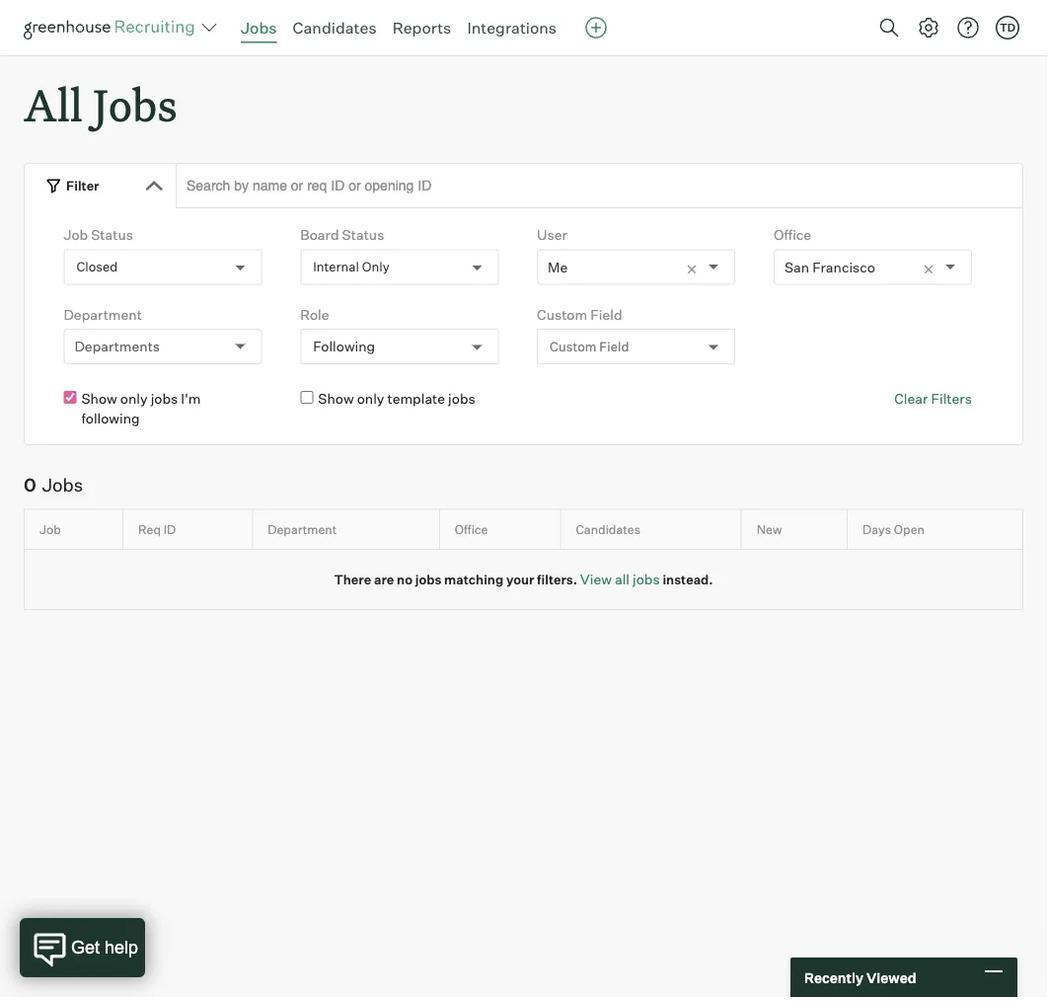 Task type: locate. For each thing, give the bounding box(es) containing it.
open
[[895, 522, 925, 537]]

only left the template
[[357, 390, 385, 408]]

0 vertical spatial candidates
[[293, 18, 377, 38]]

jobs
[[241, 18, 277, 38], [93, 75, 177, 133], [42, 474, 83, 496]]

department
[[64, 306, 142, 323], [268, 522, 337, 537]]

jobs inside show only jobs i'm following
[[151, 390, 178, 408]]

0 horizontal spatial department
[[64, 306, 142, 323]]

department up there
[[268, 522, 337, 537]]

show
[[81, 390, 117, 408], [318, 390, 354, 408]]

recently viewed
[[805, 969, 917, 986]]

field
[[591, 306, 623, 323], [600, 339, 629, 354]]

1 vertical spatial field
[[600, 339, 629, 354]]

show for show only jobs i'm following
[[81, 390, 117, 408]]

Search by name or req ID or opening ID text field
[[176, 163, 1024, 209]]

jobs left candidates link
[[241, 18, 277, 38]]

1 clear value element from the left
[[685, 251, 709, 284]]

2 clear value element from the left
[[922, 251, 946, 284]]

me option
[[548, 258, 568, 276]]

job
[[64, 226, 88, 244], [39, 522, 61, 537]]

req
[[138, 522, 161, 537]]

filters.
[[537, 572, 578, 588]]

jobs
[[151, 390, 178, 408], [448, 390, 476, 408], [633, 571, 660, 588], [415, 572, 442, 588]]

i'm
[[181, 390, 201, 408]]

department up departments
[[64, 306, 142, 323]]

1 horizontal spatial clear value element
[[922, 251, 946, 284]]

0 vertical spatial department
[[64, 306, 142, 323]]

show right the show only template jobs checkbox on the left top
[[318, 390, 354, 408]]

san
[[785, 258, 810, 276]]

show only template jobs
[[318, 390, 476, 408]]

0 horizontal spatial jobs
[[42, 474, 83, 496]]

1 horizontal spatial department
[[268, 522, 337, 537]]

filter
[[66, 177, 99, 193]]

clear value image
[[922, 263, 936, 277]]

integrations link
[[467, 18, 557, 38]]

view all jobs link
[[580, 571, 660, 588]]

job for job status
[[64, 226, 88, 244]]

1 only from the left
[[120, 390, 148, 408]]

0
[[24, 474, 36, 496]]

office
[[774, 226, 812, 244], [455, 522, 488, 537]]

board status
[[300, 226, 384, 244]]

2 vertical spatial jobs
[[42, 474, 83, 496]]

1 horizontal spatial candidates
[[576, 522, 641, 537]]

1 horizontal spatial only
[[357, 390, 385, 408]]

only
[[120, 390, 148, 408], [357, 390, 385, 408]]

jobs right all
[[633, 571, 660, 588]]

0 horizontal spatial candidates
[[293, 18, 377, 38]]

0 vertical spatial office
[[774, 226, 812, 244]]

status up closed
[[91, 226, 133, 244]]

only for template
[[357, 390, 385, 408]]

jobs down greenhouse recruiting 'image'
[[93, 75, 177, 133]]

viewed
[[867, 969, 917, 986]]

0 horizontal spatial job
[[39, 522, 61, 537]]

status
[[91, 226, 133, 244], [342, 226, 384, 244]]

office up matching
[[455, 522, 488, 537]]

jobs link
[[241, 18, 277, 38]]

office up san
[[774, 226, 812, 244]]

2 horizontal spatial jobs
[[241, 18, 277, 38]]

clear filters link
[[895, 389, 973, 409]]

td button
[[992, 12, 1024, 43]]

custom down the me
[[537, 306, 588, 323]]

jobs right the template
[[448, 390, 476, 408]]

jobs for 0 jobs
[[42, 474, 83, 496]]

jobs right 0
[[42, 474, 83, 496]]

status for job status
[[91, 226, 133, 244]]

1 status from the left
[[91, 226, 133, 244]]

2 only from the left
[[357, 390, 385, 408]]

job down 0 jobs
[[39, 522, 61, 537]]

1 vertical spatial jobs
[[93, 75, 177, 133]]

template
[[388, 390, 445, 408]]

greenhouse recruiting image
[[24, 16, 201, 39]]

1 vertical spatial custom field
[[550, 339, 629, 354]]

departments
[[74, 338, 160, 355]]

custom field down the me
[[537, 306, 623, 323]]

candidates right jobs link
[[293, 18, 377, 38]]

there
[[334, 572, 372, 588]]

jobs left i'm
[[151, 390, 178, 408]]

req id
[[138, 522, 176, 537]]

custom
[[537, 306, 588, 323], [550, 339, 597, 354]]

custom down me option
[[550, 339, 597, 354]]

0 horizontal spatial status
[[91, 226, 133, 244]]

td
[[1000, 21, 1016, 34]]

candidates up view all jobs link
[[576, 522, 641, 537]]

san francisco
[[785, 258, 876, 276]]

1 vertical spatial custom
[[550, 339, 597, 354]]

1 horizontal spatial job
[[64, 226, 88, 244]]

1 vertical spatial department
[[268, 522, 337, 537]]

only inside show only jobs i'm following
[[120, 390, 148, 408]]

view
[[580, 571, 612, 588]]

clear value element
[[685, 251, 709, 284], [922, 251, 946, 284]]

custom field
[[537, 306, 623, 323], [550, 339, 629, 354]]

jobs for all jobs
[[93, 75, 177, 133]]

only for jobs
[[120, 390, 148, 408]]

board
[[300, 226, 339, 244]]

0 vertical spatial custom field
[[537, 306, 623, 323]]

san francisco option
[[785, 258, 876, 276]]

1 horizontal spatial status
[[342, 226, 384, 244]]

0 vertical spatial job
[[64, 226, 88, 244]]

status up internal only in the left top of the page
[[342, 226, 384, 244]]

0 horizontal spatial only
[[120, 390, 148, 408]]

status for board status
[[342, 226, 384, 244]]

show up following
[[81, 390, 117, 408]]

only up following
[[120, 390, 148, 408]]

1 horizontal spatial show
[[318, 390, 354, 408]]

2 show from the left
[[318, 390, 354, 408]]

job up closed
[[64, 226, 88, 244]]

internal only
[[313, 259, 390, 275]]

candidates
[[293, 18, 377, 38], [576, 522, 641, 537]]

all jobs
[[24, 75, 177, 133]]

2 status from the left
[[342, 226, 384, 244]]

0 horizontal spatial office
[[455, 522, 488, 537]]

reports
[[393, 18, 452, 38]]

1 horizontal spatial jobs
[[93, 75, 177, 133]]

0 horizontal spatial show
[[81, 390, 117, 408]]

days open
[[863, 522, 925, 537]]

jobs right no
[[415, 572, 442, 588]]

reports link
[[393, 18, 452, 38]]

configure image
[[917, 16, 941, 39]]

show inside show only jobs i'm following
[[81, 390, 117, 408]]

1 show from the left
[[81, 390, 117, 408]]

are
[[374, 572, 394, 588]]

0 horizontal spatial clear value element
[[685, 251, 709, 284]]

new
[[757, 522, 782, 537]]

1 vertical spatial job
[[39, 522, 61, 537]]

custom field down me option
[[550, 339, 629, 354]]

francisco
[[813, 258, 876, 276]]

id
[[164, 522, 176, 537]]



Task type: describe. For each thing, give the bounding box(es) containing it.
1 vertical spatial office
[[455, 522, 488, 537]]

instead.
[[663, 572, 714, 588]]

clear value image
[[685, 263, 699, 277]]

closed
[[76, 259, 118, 275]]

Show only jobs I'm following checkbox
[[64, 391, 76, 404]]

only
[[362, 259, 390, 275]]

job for job
[[39, 522, 61, 537]]

1 vertical spatial candidates
[[576, 522, 641, 537]]

Show only template jobs checkbox
[[300, 391, 313, 404]]

clear value element for san francisco
[[922, 251, 946, 284]]

job status
[[64, 226, 133, 244]]

filters
[[932, 390, 973, 408]]

clear value element for me
[[685, 251, 709, 284]]

role
[[300, 306, 329, 323]]

matching
[[444, 572, 504, 588]]

days
[[863, 522, 892, 537]]

all
[[615, 571, 630, 588]]

following
[[313, 338, 375, 355]]

there are no jobs matching your filters. view all jobs instead.
[[334, 571, 714, 588]]

show only jobs i'm following
[[81, 390, 201, 427]]

following
[[81, 410, 140, 427]]

integrations
[[467, 18, 557, 38]]

clear filters
[[895, 390, 973, 408]]

candidates link
[[293, 18, 377, 38]]

0 vertical spatial field
[[591, 306, 623, 323]]

all
[[24, 75, 83, 133]]

show for show only template jobs
[[318, 390, 354, 408]]

search image
[[878, 16, 902, 39]]

recently
[[805, 969, 864, 986]]

me
[[548, 258, 568, 276]]

your
[[507, 572, 535, 588]]

td button
[[996, 16, 1020, 39]]

jobs inside there are no jobs matching your filters. view all jobs instead.
[[415, 572, 442, 588]]

clear
[[895, 390, 929, 408]]

no
[[397, 572, 413, 588]]

0 vertical spatial jobs
[[241, 18, 277, 38]]

internal
[[313, 259, 359, 275]]

user
[[537, 226, 568, 244]]

0 jobs
[[24, 474, 83, 496]]

1 horizontal spatial office
[[774, 226, 812, 244]]

0 vertical spatial custom
[[537, 306, 588, 323]]



Task type: vqa. For each thing, say whether or not it's contained in the screenshot.
the topmost Candidates
yes



